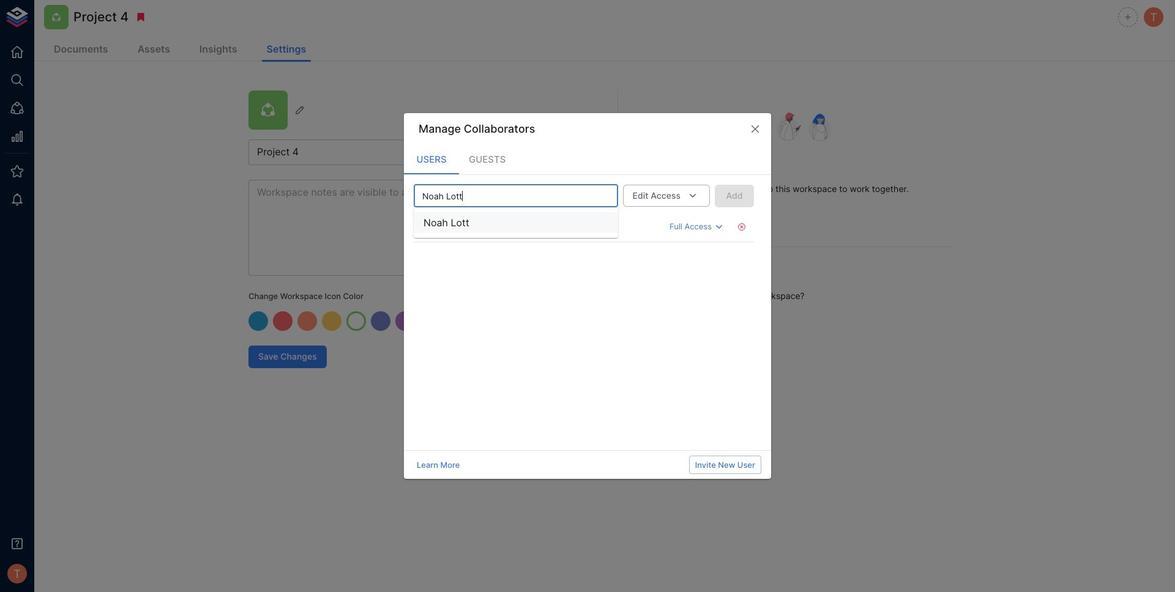 Task type: vqa. For each thing, say whether or not it's contained in the screenshot.
Column A the A
no



Task type: describe. For each thing, give the bounding box(es) containing it.
Search to Add Users... text field
[[418, 188, 594, 204]]

Workspace Name text field
[[249, 140, 588, 165]]



Task type: locate. For each thing, give the bounding box(es) containing it.
list box
[[414, 208, 618, 238]]

remove bookmark image
[[136, 12, 147, 23]]

dialog
[[404, 113, 772, 480]]

tab list
[[404, 145, 772, 174]]

Workspace notes are visible to all members and guests. text field
[[249, 180, 588, 276]]

option
[[414, 212, 618, 234]]



